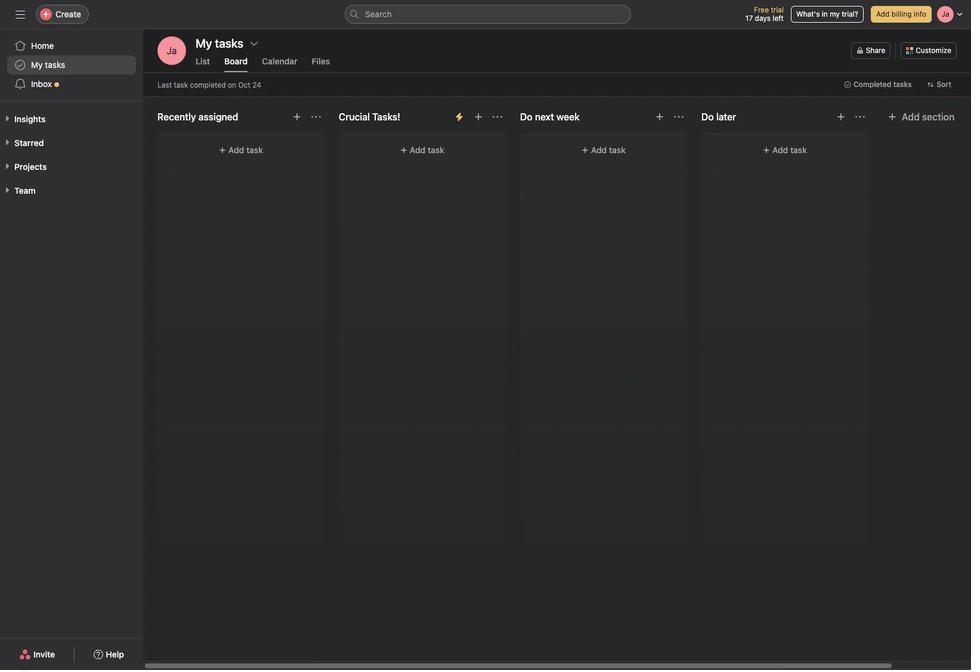 Task type: locate. For each thing, give the bounding box(es) containing it.
4 add task button from the left
[[709, 140, 862, 161]]

add task image left do later
[[655, 112, 665, 122]]

home link
[[7, 36, 136, 55]]

add section button
[[883, 106, 960, 128]]

2 horizontal spatial more section actions image
[[674, 112, 684, 122]]

1 add task image from the left
[[292, 112, 302, 122]]

1 more section actions image from the left
[[311, 112, 321, 122]]

completed tasks
[[854, 80, 912, 89]]

my tasks
[[31, 60, 65, 70]]

tasks for completed tasks
[[894, 80, 912, 89]]

do
[[520, 112, 533, 122]]

customize button
[[901, 42, 957, 59]]

what's in my trial?
[[797, 10, 859, 18]]

home
[[31, 41, 54, 51]]

invite
[[33, 650, 55, 660]]

tasks right my
[[45, 60, 65, 70]]

more section actions image left do
[[493, 112, 502, 122]]

add task for crucial tasks!
[[410, 145, 445, 155]]

1 vertical spatial tasks
[[894, 80, 912, 89]]

board
[[224, 56, 248, 66]]

more section actions image down files link
[[311, 112, 321, 122]]

task for do next week
[[609, 145, 626, 155]]

3 more section actions image from the left
[[674, 112, 684, 122]]

calendar
[[262, 56, 298, 66]]

1 add task from the left
[[228, 145, 263, 155]]

1 horizontal spatial more section actions image
[[493, 112, 502, 122]]

list link
[[196, 56, 210, 72]]

add task button for do next week
[[528, 140, 680, 161]]

my
[[31, 60, 43, 70]]

add for do later
[[773, 145, 788, 155]]

add task image
[[292, 112, 302, 122], [474, 112, 483, 122], [655, 112, 665, 122]]

add for crucial tasks!
[[410, 145, 426, 155]]

tasks right completed
[[894, 80, 912, 89]]

my
[[830, 10, 840, 18]]

0 horizontal spatial add task image
[[292, 112, 302, 122]]

list
[[196, 56, 210, 66]]

add task button
[[165, 140, 317, 161], [346, 140, 499, 161], [528, 140, 680, 161], [709, 140, 862, 161]]

ja
[[167, 45, 177, 56]]

2 add task button from the left
[[346, 140, 499, 161]]

search button
[[345, 5, 631, 24]]

add task image down calendar link at the left top
[[292, 112, 302, 122]]

info
[[914, 10, 927, 18]]

3 add task from the left
[[591, 145, 626, 155]]

customize
[[916, 46, 952, 55]]

do later
[[702, 112, 737, 122]]

section
[[922, 112, 955, 122]]

inbox
[[31, 79, 52, 89]]

search
[[365, 9, 392, 19]]

tasks for my tasks
[[45, 60, 65, 70]]

tasks inside dropdown button
[[894, 80, 912, 89]]

create
[[55, 9, 81, 19]]

2 add task image from the left
[[474, 112, 483, 122]]

1 horizontal spatial add task image
[[474, 112, 483, 122]]

days
[[755, 14, 771, 23]]

1 add task button from the left
[[165, 140, 317, 161]]

0 horizontal spatial more section actions image
[[311, 112, 321, 122]]

add task
[[228, 145, 263, 155], [410, 145, 445, 155], [591, 145, 626, 155], [773, 145, 807, 155]]

add for do next week
[[591, 145, 607, 155]]

task
[[174, 80, 188, 89], [246, 145, 263, 155], [428, 145, 445, 155], [609, 145, 626, 155], [791, 145, 807, 155]]

tasks inside global element
[[45, 60, 65, 70]]

0 horizontal spatial tasks
[[45, 60, 65, 70]]

more section actions image for do next week
[[674, 112, 684, 122]]

3 add task image from the left
[[655, 112, 665, 122]]

insights
[[14, 114, 46, 124]]

0 vertical spatial tasks
[[45, 60, 65, 70]]

tasks
[[45, 60, 65, 70], [894, 80, 912, 89]]

3 add task button from the left
[[528, 140, 680, 161]]

next week
[[535, 112, 580, 122]]

more section actions image left do later
[[674, 112, 684, 122]]

more section actions image
[[311, 112, 321, 122], [493, 112, 502, 122], [674, 112, 684, 122]]

global element
[[0, 29, 143, 101]]

trial?
[[842, 10, 859, 18]]

projects button
[[0, 161, 47, 173]]

add task image right rules for crucial tasks! image
[[474, 112, 483, 122]]

add
[[877, 10, 890, 18], [902, 112, 920, 122], [228, 145, 244, 155], [410, 145, 426, 155], [591, 145, 607, 155], [773, 145, 788, 155]]

4 add task from the left
[[773, 145, 807, 155]]

add task button for do later
[[709, 140, 862, 161]]

2 add task from the left
[[410, 145, 445, 155]]

1 horizontal spatial tasks
[[894, 80, 912, 89]]

add billing info button
[[871, 6, 932, 23]]

sort button
[[922, 76, 957, 93]]

free trial 17 days left
[[746, 5, 784, 23]]

add inside add section button
[[902, 112, 920, 122]]

left
[[773, 14, 784, 23]]

2 horizontal spatial add task image
[[655, 112, 665, 122]]



Task type: vqa. For each thing, say whether or not it's contained in the screenshot.
left THE "WORK"
no



Task type: describe. For each thing, give the bounding box(es) containing it.
sort
[[937, 80, 952, 89]]

create button
[[36, 5, 89, 24]]

starred
[[14, 138, 44, 148]]

17
[[746, 14, 753, 23]]

what's
[[797, 10, 820, 18]]

on
[[228, 80, 236, 89]]

add task image for do next week
[[655, 112, 665, 122]]

task for do later
[[791, 145, 807, 155]]

search list box
[[345, 5, 631, 24]]

add for recently assigned
[[228, 145, 244, 155]]

share
[[866, 46, 886, 55]]

trial
[[771, 5, 784, 14]]

share button
[[851, 42, 891, 59]]

help button
[[86, 644, 132, 666]]

add task image
[[837, 112, 846, 122]]

add section
[[902, 112, 955, 122]]

invite button
[[11, 644, 63, 666]]

add task for recently assigned
[[228, 145, 263, 155]]

my tasks link
[[7, 55, 136, 75]]

add task image for recently assigned
[[292, 112, 302, 122]]

add task button for crucial tasks!
[[346, 140, 499, 161]]

free
[[754, 5, 769, 14]]

recently assigned
[[158, 112, 238, 122]]

do next week
[[520, 112, 580, 122]]

2 more section actions image from the left
[[493, 112, 502, 122]]

add task for do next week
[[591, 145, 626, 155]]

billing
[[892, 10, 912, 18]]

team
[[14, 186, 36, 196]]

add billing info
[[877, 10, 927, 18]]

ja button
[[158, 36, 186, 65]]

add task button for recently assigned
[[165, 140, 317, 161]]

team button
[[0, 185, 36, 197]]

completed tasks button
[[839, 76, 917, 93]]

more section actions image for recently assigned
[[311, 112, 321, 122]]

oct
[[238, 80, 251, 89]]

last task completed on oct 24
[[158, 80, 261, 89]]

files link
[[312, 56, 330, 72]]

crucial tasks!
[[339, 112, 401, 122]]

calendar link
[[262, 56, 298, 72]]

24
[[253, 80, 261, 89]]

hide sidebar image
[[16, 10, 25, 19]]

completed
[[190, 80, 226, 89]]

task for recently assigned
[[246, 145, 263, 155]]

starred button
[[0, 137, 44, 149]]

more section actions image
[[856, 112, 865, 122]]

completed
[[854, 80, 892, 89]]

add task for do later
[[773, 145, 807, 155]]

help
[[106, 650, 124, 660]]

add inside add billing info button
[[877, 10, 890, 18]]

my tasks
[[196, 36, 244, 50]]

show options image
[[249, 39, 259, 48]]

task for crucial tasks!
[[428, 145, 445, 155]]

insights button
[[0, 113, 46, 125]]

projects
[[14, 162, 47, 172]]

in
[[822, 10, 828, 18]]

board link
[[224, 56, 248, 72]]

rules for crucial tasks! image
[[455, 112, 464, 122]]

inbox link
[[7, 75, 136, 94]]

files
[[312, 56, 330, 66]]

what's in my trial? button
[[791, 6, 864, 23]]

last
[[158, 80, 172, 89]]



